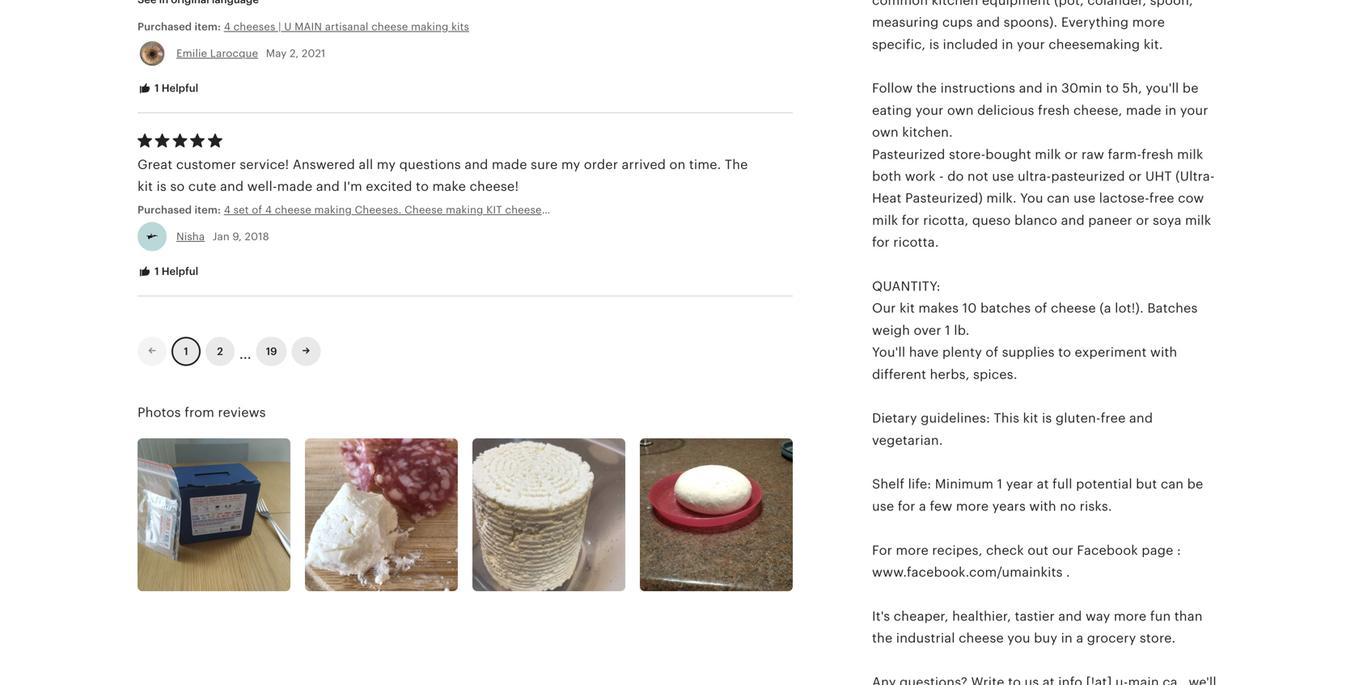 Task type: locate. For each thing, give the bounding box(es) containing it.
0 vertical spatial helpful
[[162, 82, 198, 94]]

for left ricotta.
[[872, 235, 890, 250]]

1 horizontal spatial is
[[1042, 411, 1052, 426]]

can right but
[[1161, 477, 1184, 492]]

4 left cheeses
[[224, 20, 231, 33]]

for up ricotta.
[[902, 213, 920, 228]]

0 vertical spatial to
[[1106, 81, 1119, 96]]

may
[[266, 47, 287, 59]]

0 vertical spatial can
[[1047, 191, 1070, 206]]

4 for 4 set of 4 cheese making cheeses. cheese making kit cheese house. u hand kits
[[224, 204, 231, 216]]

1 1 helpful from the top
[[152, 82, 198, 94]]

grocery
[[1087, 631, 1136, 646]]

bought
[[986, 147, 1031, 162]]

my right sure
[[561, 157, 580, 172]]

i'm
[[343, 179, 362, 194]]

own down eating
[[872, 125, 899, 140]]

0 horizontal spatial with
[[1029, 499, 1057, 514]]

excited
[[366, 179, 412, 194]]

kit down great
[[138, 179, 153, 194]]

0 vertical spatial be
[[1183, 81, 1199, 96]]

more right the for
[[896, 543, 929, 558]]

for inside shelf life: minimum 1 year at full potential but can be use for a few more years with no risks.
[[898, 499, 916, 514]]

1 vertical spatial 1 helpful button
[[125, 257, 211, 287]]

2 horizontal spatial made
[[1126, 103, 1162, 118]]

1 vertical spatial more
[[896, 543, 929, 558]]

0 horizontal spatial own
[[872, 125, 899, 140]]

2 horizontal spatial of
[[1035, 301, 1047, 316]]

on
[[670, 157, 686, 172]]

2 horizontal spatial more
[[1114, 609, 1147, 624]]

purchased up emilie
[[138, 20, 192, 33]]

1 vertical spatial fresh
[[1142, 147, 1174, 162]]

can inside 'follow the instructions and in 30min to 5h, you'll be eating your own delicious fresh cheese, made in your own kitchen. pasteurized store-bought milk or raw farm-fresh milk both work - do not use ultra-pasteurized or uht (ultra- heat pasteurized) milk. you can use lactose-free cow milk for ricotta, queso blanco and paneer or soya milk for ricotta.'
[[1047, 191, 1070, 206]]

2 vertical spatial kit
[[1023, 411, 1039, 426]]

of right batches
[[1035, 301, 1047, 316]]

and inside 'dietary guidelines: this kit is gluten-free and vegetarian.'
[[1129, 411, 1153, 426]]

1 1 helpful button from the top
[[125, 74, 211, 104]]

with down at
[[1029, 499, 1057, 514]]

0 vertical spatial purchased
[[138, 20, 192, 33]]

use down pasteurized
[[1074, 191, 1096, 206]]

not
[[968, 169, 989, 184]]

2 horizontal spatial to
[[1106, 81, 1119, 96]]

free down uht
[[1150, 191, 1175, 206]]

1 horizontal spatial kit
[[900, 301, 915, 316]]

helpful down nisha link
[[162, 265, 198, 278]]

facebook
[[1077, 543, 1138, 558]]

in inside it's cheaper, healthier, tastier and way more fun than the industrial cheese you buy in a grocery store.
[[1061, 631, 1073, 646]]

1 vertical spatial can
[[1161, 477, 1184, 492]]

kit down "quantity:"
[[900, 301, 915, 316]]

than
[[1175, 609, 1203, 624]]

0 vertical spatial u
[[284, 20, 292, 33]]

0 vertical spatial or
[[1065, 147, 1078, 162]]

to
[[1106, 81, 1119, 96], [416, 179, 429, 194], [1058, 345, 1071, 360]]

2 item: from the top
[[195, 204, 221, 216]]

own down instructions
[[947, 103, 974, 118]]

fresh down the 30min
[[1038, 103, 1070, 118]]

to right supplies
[[1058, 345, 1071, 360]]

customer
[[176, 157, 236, 172]]

1 horizontal spatial kits
[[622, 204, 640, 216]]

0 horizontal spatial the
[[872, 631, 893, 646]]

cheaper,
[[894, 609, 949, 624]]

2 horizontal spatial use
[[1074, 191, 1096, 206]]

to left 5h, on the right top
[[1106, 81, 1119, 96]]

my right all
[[377, 157, 396, 172]]

purchased item: 4 set of 4 cheese making cheeses. cheese making kit cheese house. u hand kits
[[138, 204, 640, 216]]

with inside quantity: our kit makes 10 batches of cheese (a lot!). batches weigh over 1 lb. you'll have plenty of supplies to experiment with different herbs, spices.
[[1150, 345, 1177, 360]]

and left way
[[1058, 609, 1082, 624]]

0 horizontal spatial u
[[284, 20, 292, 33]]

1 horizontal spatial in
[[1061, 631, 1073, 646]]

9,
[[233, 231, 242, 243]]

0 vertical spatial 1 helpful button
[[125, 74, 211, 104]]

or left the soya
[[1136, 213, 1149, 228]]

2 vertical spatial more
[[1114, 609, 1147, 624]]

1 item: from the top
[[195, 20, 221, 33]]

1 purchased from the top
[[138, 20, 192, 33]]

in down you'll on the top right
[[1165, 103, 1177, 118]]

cow
[[1178, 191, 1204, 206]]

with down batches
[[1150, 345, 1177, 360]]

0 vertical spatial kit
[[138, 179, 153, 194]]

to up the cheese
[[416, 179, 429, 194]]

1 helpful down nisha link
[[152, 265, 198, 278]]

can right you
[[1047, 191, 1070, 206]]

1 helpful button down nisha link
[[125, 257, 211, 287]]

cheese right kit
[[505, 204, 542, 216]]

great
[[138, 157, 173, 172]]

larocque
[[210, 47, 258, 59]]

1 horizontal spatial more
[[956, 499, 989, 514]]

so
[[170, 179, 185, 194]]

1 vertical spatial the
[[872, 631, 893, 646]]

made down answered
[[277, 179, 313, 194]]

0 horizontal spatial free
[[1101, 411, 1126, 426]]

1 horizontal spatial can
[[1161, 477, 1184, 492]]

1 helpful
[[152, 82, 198, 94], [152, 265, 198, 278]]

1 vertical spatial helpful
[[162, 265, 198, 278]]

u left hand
[[583, 204, 591, 216]]

of
[[252, 204, 262, 216], [1035, 301, 1047, 316], [986, 345, 999, 360]]

0 horizontal spatial your
[[916, 103, 944, 118]]

2 vertical spatial of
[[986, 345, 999, 360]]

of up spices.
[[986, 345, 999, 360]]

1 inside 'link'
[[184, 345, 188, 358]]

item:
[[195, 20, 221, 33], [195, 204, 221, 216]]

0 vertical spatial made
[[1126, 103, 1162, 118]]

1 vertical spatial be
[[1187, 477, 1203, 492]]

1 horizontal spatial fresh
[[1142, 147, 1174, 162]]

0 vertical spatial more
[[956, 499, 989, 514]]

0 horizontal spatial a
[[919, 499, 926, 514]]

be
[[1183, 81, 1199, 96], [1187, 477, 1203, 492]]

the right follow
[[917, 81, 937, 96]]

0 vertical spatial with
[[1150, 345, 1177, 360]]

1
[[155, 82, 159, 94], [155, 265, 159, 278], [945, 323, 951, 338], [184, 345, 188, 358], [997, 477, 1003, 492]]

cheese,
[[1074, 103, 1123, 118]]

0 horizontal spatial to
[[416, 179, 429, 194]]

0 vertical spatial use
[[992, 169, 1014, 184]]

0 vertical spatial of
[[252, 204, 262, 216]]

kit inside great customer service! answered all my questions and made sure my order arrived on time. the kit is so cute and well-made and i'm excited to make cheese!
[[138, 179, 153, 194]]

eating
[[872, 103, 912, 118]]

milk down heat at top
[[872, 213, 898, 228]]

use up the milk.
[[992, 169, 1014, 184]]

www.facebook.com/umainkits
[[872, 565, 1063, 580]]

cheeses
[[233, 20, 275, 33]]

it's
[[872, 609, 890, 624]]

free down experiment
[[1101, 411, 1126, 426]]

more
[[956, 499, 989, 514], [896, 543, 929, 558], [1114, 609, 1147, 624]]

in right buy
[[1061, 631, 1073, 646]]

1 horizontal spatial the
[[917, 81, 937, 96]]

the
[[917, 81, 937, 96], [872, 631, 893, 646]]

artisanal
[[325, 20, 369, 33]]

1 helpful down emilie
[[152, 82, 198, 94]]

0 horizontal spatial my
[[377, 157, 396, 172]]

blanco
[[1015, 213, 1058, 228]]

0 horizontal spatial use
[[872, 499, 894, 514]]

my
[[377, 157, 396, 172], [561, 157, 580, 172]]

is left gluten-
[[1042, 411, 1052, 426]]

0 vertical spatial in
[[1046, 81, 1058, 96]]

quantity:
[[872, 279, 941, 294]]

1 vertical spatial with
[[1029, 499, 1057, 514]]

cheese inside quantity: our kit makes 10 batches of cheese (a lot!). batches weigh over 1 lb. you'll have plenty of supplies to experiment with different herbs, spices.
[[1051, 301, 1096, 316]]

ultra-
[[1018, 169, 1051, 184]]

helpful down emilie
[[162, 82, 198, 94]]

more up grocery
[[1114, 609, 1147, 624]]

4
[[224, 20, 231, 33], [224, 204, 231, 216], [265, 204, 272, 216]]

for down life:
[[898, 499, 916, 514]]

fresh up uht
[[1142, 147, 1174, 162]]

or left uht
[[1129, 169, 1142, 184]]

1 horizontal spatial my
[[561, 157, 580, 172]]

cute
[[188, 179, 216, 194]]

1 horizontal spatial free
[[1150, 191, 1175, 206]]

0 vertical spatial a
[[919, 499, 926, 514]]

of right "set"
[[252, 204, 262, 216]]

2 1 helpful from the top
[[152, 265, 198, 278]]

1 horizontal spatial a
[[1076, 631, 1084, 646]]

1 horizontal spatial of
[[986, 345, 999, 360]]

or
[[1065, 147, 1078, 162], [1129, 169, 1142, 184], [1136, 213, 1149, 228]]

answered
[[293, 157, 355, 172]]

kits
[[451, 20, 469, 33], [622, 204, 640, 216]]

plenty
[[942, 345, 982, 360]]

more down minimum on the bottom right
[[956, 499, 989, 514]]

your up the kitchen.
[[916, 103, 944, 118]]

2 vertical spatial made
[[277, 179, 313, 194]]

supplies
[[1002, 345, 1055, 360]]

0 horizontal spatial can
[[1047, 191, 1070, 206]]

both
[[872, 169, 902, 184]]

0 vertical spatial for
[[902, 213, 920, 228]]

2 vertical spatial to
[[1058, 345, 1071, 360]]

cheese down healthier,
[[959, 631, 1004, 646]]

1 vertical spatial made
[[492, 157, 527, 172]]

delicious
[[977, 103, 1035, 118]]

item: for 4 set of 4 cheese making cheeses. cheese making kit cheese house. u hand kits
[[195, 204, 221, 216]]

be right you'll on the top right
[[1183, 81, 1199, 96]]

your up (ultra-
[[1180, 103, 1208, 118]]

1 vertical spatial to
[[416, 179, 429, 194]]

kit inside 'dietary guidelines: this kit is gluten-free and vegetarian.'
[[1023, 411, 1039, 426]]

1 vertical spatial is
[[1042, 411, 1052, 426]]

1 helpful for nisha
[[152, 265, 198, 278]]

for more recipes, check out our facebook page : www.facebook.com/umainkits .
[[872, 543, 1181, 580]]

0 horizontal spatial is
[[157, 179, 167, 194]]

0 vertical spatial is
[[157, 179, 167, 194]]

0 horizontal spatial more
[[896, 543, 929, 558]]

0 vertical spatial free
[[1150, 191, 1175, 206]]

from
[[185, 405, 214, 420]]

use down shelf at the bottom right of page
[[872, 499, 894, 514]]

1 vertical spatial 1 helpful
[[152, 265, 198, 278]]

nisha
[[176, 231, 205, 243]]

0 horizontal spatial of
[[252, 204, 262, 216]]

herbs,
[[930, 367, 970, 382]]

and
[[1019, 81, 1043, 96], [465, 157, 488, 172], [220, 179, 244, 194], [316, 179, 340, 194], [1061, 213, 1085, 228], [1129, 411, 1153, 426], [1058, 609, 1082, 624]]

1 vertical spatial u
[[583, 204, 591, 216]]

vegetarian.
[[872, 433, 943, 448]]

milk down the "cow"
[[1185, 213, 1211, 228]]

1 vertical spatial kit
[[900, 301, 915, 316]]

2 horizontal spatial in
[[1165, 103, 1177, 118]]

made up cheese!
[[492, 157, 527, 172]]

in left the 30min
[[1046, 81, 1058, 96]]

and right gluten-
[[1129, 411, 1153, 426]]

or left the 'raw'
[[1065, 147, 1078, 162]]

is inside 'dietary guidelines: this kit is gluten-free and vegetarian.'
[[1042, 411, 1052, 426]]

is left so
[[157, 179, 167, 194]]

u
[[284, 20, 292, 33], [583, 204, 591, 216]]

0 vertical spatial item:
[[195, 20, 221, 33]]

be right but
[[1187, 477, 1203, 492]]

kit right 'this' on the right of the page
[[1023, 411, 1039, 426]]

cheese
[[371, 20, 408, 33], [275, 204, 311, 216], [505, 204, 542, 216], [1051, 301, 1096, 316], [959, 631, 1004, 646]]

makes
[[919, 301, 959, 316]]

1 horizontal spatial your
[[1180, 103, 1208, 118]]

and up delicious
[[1019, 81, 1043, 96]]

item: up emilie larocque link
[[195, 20, 221, 33]]

1 horizontal spatial to
[[1058, 345, 1071, 360]]

u right the |
[[284, 20, 292, 33]]

made inside 'follow the instructions and in 30min to 5h, you'll be eating your own delicious fresh cheese, made in your own kitchen. pasteurized store-bought milk or raw farm-fresh milk both work - do not use ultra-pasteurized or uht (ultra- heat pasteurized) milk. you can use lactose-free cow milk for ricotta, queso blanco and paneer or soya milk for ricotta.'
[[1126, 103, 1162, 118]]

kit inside quantity: our kit makes 10 batches of cheese (a lot!). batches weigh over 1 lb. you'll have plenty of supplies to experiment with different herbs, spices.
[[900, 301, 915, 316]]

for
[[872, 543, 892, 558]]

2
[[217, 345, 223, 358]]

2 vertical spatial use
[[872, 499, 894, 514]]

the down it's
[[872, 631, 893, 646]]

out
[[1028, 543, 1049, 558]]

1 helpful button down emilie
[[125, 74, 211, 104]]

2 vertical spatial in
[[1061, 631, 1073, 646]]

cheeses.
[[355, 204, 402, 216]]

0 horizontal spatial in
[[1046, 81, 1058, 96]]

batches
[[1148, 301, 1198, 316]]

page
[[1142, 543, 1174, 558]]

1 vertical spatial purchased
[[138, 204, 192, 216]]

1 your from the left
[[916, 103, 944, 118]]

1 vertical spatial item:
[[195, 204, 221, 216]]

1 helpful from the top
[[162, 82, 198, 94]]

item: down "cute"
[[195, 204, 221, 216]]

1 link
[[172, 337, 201, 366]]

you'll
[[1146, 81, 1179, 96]]

1 vertical spatial a
[[1076, 631, 1084, 646]]

you
[[1008, 631, 1031, 646]]

the inside 'follow the instructions and in 30min to 5h, you'll be eating your own delicious fresh cheese, made in your own kitchen. pasteurized store-bought milk or raw farm-fresh milk both work - do not use ultra-pasteurized or uht (ultra- heat pasteurized) milk. you can use lactose-free cow milk for ricotta, queso blanco and paneer or soya milk for ricotta.'
[[917, 81, 937, 96]]

made down 5h, on the right top
[[1126, 103, 1162, 118]]

0 horizontal spatial fresh
[[1038, 103, 1070, 118]]

is
[[157, 179, 167, 194], [1042, 411, 1052, 426]]

and up "set"
[[220, 179, 244, 194]]

2 your from the left
[[1180, 103, 1208, 118]]

set
[[233, 204, 249, 216]]

1 vertical spatial own
[[872, 125, 899, 140]]

to inside quantity: our kit makes 10 batches of cheese (a lot!). batches weigh over 1 lb. you'll have plenty of supplies to experiment with different herbs, spices.
[[1058, 345, 1071, 360]]

a left few at the right
[[919, 499, 926, 514]]

helpful for nisha jan 9, 2018
[[162, 265, 198, 278]]

0 horizontal spatial kits
[[451, 20, 469, 33]]

19 link
[[256, 337, 287, 366]]

0 horizontal spatial kit
[[138, 179, 153, 194]]

-
[[939, 169, 944, 184]]

1 helpful button for nisha jan 9, 2018
[[125, 257, 211, 287]]

2 purchased from the top
[[138, 204, 192, 216]]

cheese left the (a
[[1051, 301, 1096, 316]]

purchased down so
[[138, 204, 192, 216]]

2 horizontal spatial kit
[[1023, 411, 1039, 426]]

0 vertical spatial 1 helpful
[[152, 82, 198, 94]]

2 1 helpful button from the top
[[125, 257, 211, 287]]

a
[[919, 499, 926, 514], [1076, 631, 1084, 646]]

2 helpful from the top
[[162, 265, 198, 278]]

1 vertical spatial free
[[1101, 411, 1126, 426]]

1 horizontal spatial u
[[583, 204, 591, 216]]

your
[[916, 103, 944, 118], [1180, 103, 1208, 118]]

hand
[[594, 204, 619, 216]]

4 left "set"
[[224, 204, 231, 216]]

a left grocery
[[1076, 631, 1084, 646]]



Task type: vqa. For each thing, say whether or not it's contained in the screenshot.
the "your" to the left
yes



Task type: describe. For each thing, give the bounding box(es) containing it.
(ultra-
[[1176, 169, 1215, 184]]

0 vertical spatial own
[[947, 103, 974, 118]]

1 vertical spatial kits
[[622, 204, 640, 216]]

great customer service! answered all my questions and made sure my order arrived on time. the kit is so cute and well-made and i'm excited to make cheese!
[[138, 157, 748, 194]]

nisha link
[[176, 231, 205, 243]]

2021
[[302, 47, 326, 59]]

shelf
[[872, 477, 905, 492]]

heat
[[872, 191, 902, 206]]

gluten-
[[1056, 411, 1101, 426]]

emilie larocque link
[[176, 47, 258, 59]]

and right blanco
[[1061, 213, 1085, 228]]

and up cheese!
[[465, 157, 488, 172]]

at
[[1037, 477, 1049, 492]]

4 down well-
[[265, 204, 272, 216]]

1 horizontal spatial use
[[992, 169, 1014, 184]]

way
[[1086, 609, 1110, 624]]

more inside shelf life: minimum 1 year at full potential but can be use for a few more years with no risks.
[[956, 499, 989, 514]]

1 my from the left
[[377, 157, 396, 172]]

batches
[[981, 301, 1031, 316]]

check
[[986, 543, 1024, 558]]

helpful for emilie larocque may 2, 2021
[[162, 82, 198, 94]]

1 helpful for emilie larocque
[[152, 82, 198, 94]]

no
[[1060, 499, 1076, 514]]

emilie larocque may 2, 2021
[[176, 47, 326, 59]]

farm-
[[1108, 147, 1142, 162]]

the inside it's cheaper, healthier, tastier and way more fun than the industrial cheese you buy in a grocery store.
[[872, 631, 893, 646]]

soya
[[1153, 213, 1182, 228]]

milk.
[[987, 191, 1017, 206]]

recipes,
[[932, 543, 983, 558]]

milk up (ultra-
[[1177, 147, 1203, 162]]

milk up ultra- at the right top
[[1035, 147, 1061, 162]]

and down answered
[[316, 179, 340, 194]]

store-
[[949, 147, 986, 162]]

lactose-
[[1099, 191, 1150, 206]]

item: for 4 cheeses | u main artisanal cheese making kits
[[195, 20, 221, 33]]

purchased item: 4 cheeses | u main artisanal cheese making kits
[[138, 20, 469, 33]]

life:
[[908, 477, 931, 492]]

shelf life: minimum 1 year at full potential but can be use for a few more years with no risks.
[[872, 477, 1203, 514]]

a inside shelf life: minimum 1 year at full potential but can be use for a few more years with no risks.
[[919, 499, 926, 514]]

queso
[[972, 213, 1011, 228]]

arrived
[[622, 157, 666, 172]]

1 vertical spatial of
[[1035, 301, 1047, 316]]

you
[[1020, 191, 1044, 206]]

cheese
[[405, 204, 443, 216]]

free inside 'dietary guidelines: this kit is gluten-free and vegetarian.'
[[1101, 411, 1126, 426]]

1 inside quantity: our kit makes 10 batches of cheese (a lot!). batches weigh over 1 lb. you'll have plenty of supplies to experiment with different herbs, spices.
[[945, 323, 951, 338]]

store.
[[1140, 631, 1176, 646]]

1 vertical spatial use
[[1074, 191, 1096, 206]]

free inside 'follow the instructions and in 30min to 5h, you'll be eating your own delicious fresh cheese, made in your own kitchen. pasteurized store-bought milk or raw farm-fresh milk both work - do not use ultra-pasteurized or uht (ultra- heat pasteurized) milk. you can use lactose-free cow milk for ricotta, queso blanco and paneer or soya milk for ricotta.'
[[1150, 191, 1175, 206]]

to inside great customer service! answered all my questions and made sure my order arrived on time. the kit is so cute and well-made and i'm excited to make cheese!
[[416, 179, 429, 194]]

it's cheaper, healthier, tastier and way more fun than the industrial cheese you buy in a grocery store.
[[872, 609, 1203, 646]]

can inside shelf life: minimum 1 year at full potential but can be use for a few more years with no risks.
[[1161, 477, 1184, 492]]

jan
[[213, 231, 230, 243]]

more inside it's cheaper, healthier, tastier and way more fun than the industrial cheese you buy in a grocery store.
[[1114, 609, 1147, 624]]

our
[[872, 301, 896, 316]]

purchased for nisha jan 9, 2018
[[138, 204, 192, 216]]

30min
[[1062, 81, 1102, 96]]

reviews
[[218, 405, 266, 420]]

4 for 4 cheeses | u main artisanal cheese making kits
[[224, 20, 231, 33]]

with inside shelf life: minimum 1 year at full potential but can be use for a few more years with no risks.
[[1029, 499, 1057, 514]]

1 vertical spatial or
[[1129, 169, 1142, 184]]

1 vertical spatial for
[[872, 235, 890, 250]]

risks.
[[1080, 499, 1112, 514]]

2018
[[245, 231, 269, 243]]

1 vertical spatial in
[[1165, 103, 1177, 118]]

2 vertical spatial or
[[1136, 213, 1149, 228]]

full
[[1053, 477, 1073, 492]]

0 horizontal spatial made
[[277, 179, 313, 194]]

and inside it's cheaper, healthier, tastier and way more fun than the industrial cheese you buy in a grocery store.
[[1058, 609, 1082, 624]]

2 my from the left
[[561, 157, 580, 172]]

.
[[1066, 565, 1070, 580]]

work
[[905, 169, 936, 184]]

ricotta,
[[923, 213, 969, 228]]

1 inside shelf life: minimum 1 year at full potential but can be use for a few more years with no risks.
[[997, 477, 1003, 492]]

quantity: our kit makes 10 batches of cheese (a lot!). batches weigh over 1 lb. you'll have plenty of supplies to experiment with different herbs, spices.
[[872, 279, 1198, 382]]

dietary
[[872, 411, 917, 426]]

spices.
[[973, 367, 1018, 382]]

house.
[[545, 204, 580, 216]]

all
[[359, 157, 373, 172]]

a inside it's cheaper, healthier, tastier and way more fun than the industrial cheese you buy in a grocery store.
[[1076, 631, 1084, 646]]

cheese down well-
[[275, 204, 311, 216]]

ricotta.
[[893, 235, 939, 250]]

but
[[1136, 477, 1157, 492]]

1 horizontal spatial made
[[492, 157, 527, 172]]

|
[[278, 20, 281, 33]]

cheese right artisanal
[[371, 20, 408, 33]]

make
[[432, 179, 466, 194]]

have
[[909, 345, 939, 360]]

our
[[1052, 543, 1073, 558]]

…
[[239, 339, 251, 363]]

over
[[914, 323, 942, 338]]

photos
[[138, 405, 181, 420]]

pasteurized
[[872, 147, 945, 162]]

dietary guidelines: this kit is gluten-free and vegetarian.
[[872, 411, 1153, 448]]

you'll
[[872, 345, 906, 360]]

year
[[1006, 477, 1033, 492]]

use inside shelf life: minimum 1 year at full potential but can be use for a few more years with no risks.
[[872, 499, 894, 514]]

years
[[992, 499, 1026, 514]]

pasteurized)
[[905, 191, 983, 206]]

more inside for more recipes, check out our facebook page : www.facebook.com/umainkits .
[[896, 543, 929, 558]]

order
[[584, 157, 618, 172]]

main
[[295, 20, 322, 33]]

1 helpful button for emilie larocque may 2, 2021
[[125, 74, 211, 104]]

questions
[[399, 157, 461, 172]]

:
[[1177, 543, 1181, 558]]

buy
[[1034, 631, 1058, 646]]

few
[[930, 499, 953, 514]]

be inside shelf life: minimum 1 year at full potential but can be use for a few more years with no risks.
[[1187, 477, 1203, 492]]

5h,
[[1123, 81, 1142, 96]]

photos from reviews
[[138, 405, 266, 420]]

pasteurized
[[1051, 169, 1125, 184]]

0 vertical spatial fresh
[[1038, 103, 1070, 118]]

potential
[[1076, 477, 1133, 492]]

to inside 'follow the instructions and in 30min to 5h, you'll be eating your own delicious fresh cheese, made in your own kitchen. pasteurized store-bought milk or raw farm-fresh milk both work - do not use ultra-pasteurized or uht (ultra- heat pasteurized) milk. you can use lactose-free cow milk for ricotta, queso blanco and paneer or soya milk for ricotta.'
[[1106, 81, 1119, 96]]

cheese inside it's cheaper, healthier, tastier and way more fun than the industrial cheese you buy in a grocery store.
[[959, 631, 1004, 646]]

cheese!
[[470, 179, 519, 194]]

0 vertical spatial kits
[[451, 20, 469, 33]]

2,
[[290, 47, 299, 59]]

19
[[266, 345, 277, 358]]

is inside great customer service! answered all my questions and made sure my order arrived on time. the kit is so cute and well-made and i'm excited to make cheese!
[[157, 179, 167, 194]]

purchased for emilie larocque may 2, 2021
[[138, 20, 192, 33]]

do
[[948, 169, 964, 184]]

healthier,
[[952, 609, 1011, 624]]

experiment
[[1075, 345, 1147, 360]]

be inside 'follow the instructions and in 30min to 5h, you'll be eating your own delicious fresh cheese, made in your own kitchen. pasteurized store-bought milk or raw farm-fresh milk both work - do not use ultra-pasteurized or uht (ultra- heat pasteurized) milk. you can use lactose-free cow milk for ricotta, queso blanco and paneer or soya milk for ricotta.'
[[1183, 81, 1199, 96]]



